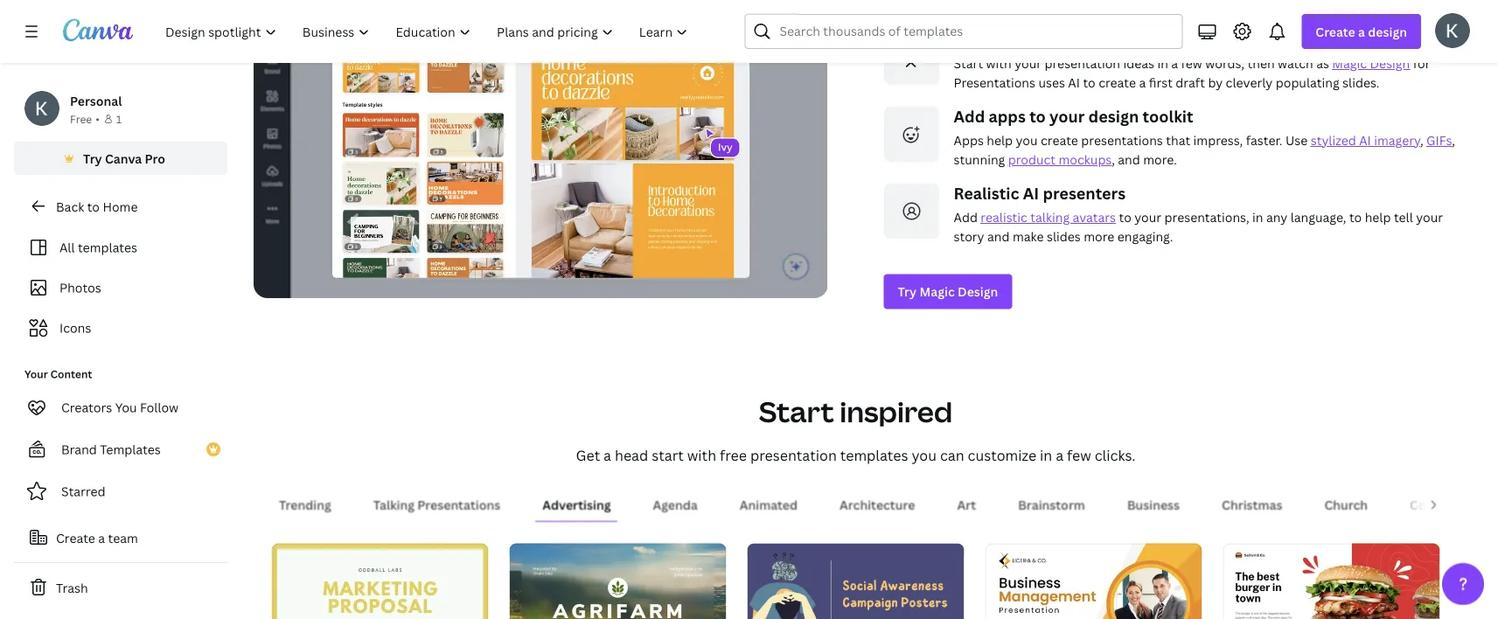 Task type: vqa. For each thing, say whether or not it's contained in the screenshot.
Try Canva Pro button
yes



Task type: locate. For each thing, give the bounding box(es) containing it.
, stunning
[[954, 132, 1456, 168]]

architecture
[[840, 496, 915, 513]]

magical storytelling with free ai presentations
[[954, 29, 1309, 50]]

design down the story
[[958, 283, 999, 300]]

0 vertical spatial start
[[954, 55, 984, 72]]

uses
[[1039, 74, 1066, 91]]

add realistic talking avatars
[[954, 209, 1117, 226]]

,
[[1421, 132, 1424, 149], [1453, 132, 1456, 149], [1112, 151, 1116, 168]]

photos
[[60, 280, 101, 296]]

templates
[[100, 441, 161, 458]]

few up draft
[[1182, 55, 1203, 72]]

in left any
[[1253, 209, 1264, 226]]

1 horizontal spatial presentations
[[954, 74, 1036, 91]]

0 horizontal spatial and
[[988, 228, 1010, 245]]

0 vertical spatial create
[[1316, 23, 1356, 40]]

few left clicks.
[[1068, 446, 1092, 464]]

free •
[[70, 112, 100, 126]]

1 vertical spatial magic
[[920, 283, 955, 300]]

talking presentations
[[373, 496, 500, 513]]

green yellow modern farming presentation 16:9 image
[[510, 543, 727, 620]]

a left the team
[[98, 530, 105, 546]]

try for try magic design
[[898, 283, 917, 300]]

a inside dropdown button
[[1359, 23, 1366, 40]]

a left first
[[1140, 74, 1146, 91]]

templates down "start inspired" in the bottom right of the page
[[841, 446, 909, 464]]

design up product mockups , and more.
[[1089, 106, 1140, 127]]

a inside for presentations uses ai to create a first draft by cleverly populating slides.
[[1140, 74, 1146, 91]]

0 horizontal spatial ,
[[1112, 151, 1116, 168]]

with down magical
[[987, 55, 1012, 72]]

and left more. in the right top of the page
[[1119, 151, 1141, 168]]

1 add from the top
[[954, 106, 986, 127]]

0 horizontal spatial presentations
[[417, 496, 500, 513]]

0 vertical spatial presentation
[[1045, 55, 1121, 72]]

0 vertical spatial create
[[1099, 74, 1137, 91]]

1 horizontal spatial help
[[1366, 209, 1392, 226]]

and
[[1119, 151, 1141, 168], [988, 228, 1010, 245]]

, up presenters
[[1112, 151, 1116, 168]]

1 horizontal spatial templates
[[841, 446, 909, 464]]

design up magic design link
[[1369, 23, 1408, 40]]

free up animated
[[720, 446, 747, 464]]

faster.
[[1247, 132, 1283, 149]]

2 horizontal spatial in
[[1253, 209, 1264, 226]]

start down magical
[[954, 55, 984, 72]]

0 horizontal spatial presentations
[[1082, 132, 1164, 149]]

in right customize
[[1040, 446, 1053, 464]]

create a design button
[[1302, 14, 1422, 49]]

to your presentations, in any language, to help tell your story and make slides more engaging.
[[954, 209, 1444, 245]]

magic up slides.
[[1333, 55, 1368, 72]]

0 horizontal spatial magic
[[920, 283, 955, 300]]

0 vertical spatial and
[[1119, 151, 1141, 168]]

1 vertical spatial try
[[898, 283, 917, 300]]

create for create a design
[[1316, 23, 1356, 40]]

brainstorm
[[1018, 496, 1085, 513]]

ai inside for presentations uses ai to create a first draft by cleverly populating slides.
[[1069, 74, 1081, 91]]

0 horizontal spatial help
[[987, 132, 1013, 149]]

add
[[954, 106, 986, 127], [954, 209, 978, 226]]

can
[[941, 446, 965, 464]]

storytelling
[[1017, 29, 1106, 50]]

0 vertical spatial add
[[954, 106, 986, 127]]

presentation down storytelling
[[1045, 55, 1121, 72]]

create inside for presentations uses ai to create a first draft by cleverly populating slides.
[[1099, 74, 1137, 91]]

0 horizontal spatial start
[[759, 392, 835, 430]]

stunning
[[954, 151, 1006, 168]]

try inside button
[[83, 150, 102, 167]]

2 add from the top
[[954, 209, 978, 226]]

you up product
[[1016, 132, 1038, 149]]

1 vertical spatial add
[[954, 209, 978, 226]]

business
[[1127, 496, 1180, 513]]

you left can
[[912, 446, 937, 464]]

product
[[1009, 151, 1056, 168]]

0 vertical spatial templates
[[78, 239, 137, 256]]

draft
[[1176, 74, 1206, 91]]

tell
[[1395, 209, 1414, 226]]

create inside "button"
[[56, 530, 95, 546]]

creators you follow link
[[14, 390, 228, 425]]

brand
[[61, 441, 97, 458]]

1 vertical spatial create
[[56, 530, 95, 546]]

add apps to your design toolkit image
[[884, 106, 940, 162]]

business button
[[1120, 488, 1187, 521]]

few
[[1182, 55, 1203, 72], [1068, 446, 1092, 464]]

agenda button
[[646, 488, 705, 521]]

to right apps
[[1030, 106, 1046, 127]]

create up as
[[1316, 23, 1356, 40]]

creators
[[61, 399, 112, 416]]

1 vertical spatial in
[[1253, 209, 1264, 226]]

art
[[957, 496, 976, 513]]

0 vertical spatial presentations
[[954, 74, 1036, 91]]

0 horizontal spatial try
[[83, 150, 102, 167]]

personal
[[70, 92, 122, 109]]

1 horizontal spatial start
[[954, 55, 984, 72]]

, left gifs link
[[1421, 132, 1424, 149]]

design
[[1369, 23, 1408, 40], [1089, 106, 1140, 127]]

0 horizontal spatial create
[[1041, 132, 1079, 149]]

0 horizontal spatial design
[[958, 283, 999, 300]]

start up get a head start with free presentation templates you can customize in a few clicks.
[[759, 392, 835, 430]]

your down uses
[[1050, 106, 1085, 127]]

2 horizontal spatial ,
[[1453, 132, 1456, 149]]

get
[[576, 446, 600, 464]]

1 horizontal spatial design
[[1369, 23, 1408, 40]]

templates right the "all"
[[78, 239, 137, 256]]

top level navigation element
[[154, 14, 703, 49]]

magic down the story
[[920, 283, 955, 300]]

try
[[83, 150, 102, 167], [898, 283, 917, 300]]

help down apps
[[987, 132, 1013, 149]]

realistic talking avatars link
[[981, 209, 1117, 226]]

help inside to your presentations, in any language, to help tell your story and make slides more engaging.
[[1366, 209, 1392, 226]]

presentations up apps
[[954, 74, 1036, 91]]

1 vertical spatial design
[[1089, 106, 1140, 127]]

design inside dropdown button
[[1369, 23, 1408, 40]]

0 horizontal spatial in
[[1040, 446, 1053, 464]]

1 vertical spatial presentations
[[1082, 132, 1164, 149]]

advertising
[[542, 496, 611, 513]]

1 vertical spatial start
[[759, 392, 835, 430]]

2 horizontal spatial with
[[1110, 29, 1144, 50]]

add up the story
[[954, 209, 978, 226]]

a up magic design link
[[1359, 23, 1366, 40]]

try left canva
[[83, 150, 102, 167]]

your content
[[25, 367, 92, 382]]

1 vertical spatial help
[[1366, 209, 1392, 226]]

ai
[[1182, 29, 1198, 50], [1069, 74, 1081, 91], [1360, 132, 1372, 149], [1024, 183, 1040, 204]]

presentations up the then
[[1202, 29, 1309, 50]]

try for try canva pro
[[83, 150, 102, 167]]

add up apps at the right
[[954, 106, 986, 127]]

create up product mockups link
[[1041, 132, 1079, 149]]

1 vertical spatial free
[[720, 446, 747, 464]]

and down realistic
[[988, 228, 1010, 245]]

1 horizontal spatial presentation
[[1045, 55, 1121, 72]]

design left for
[[1371, 55, 1411, 72]]

create down starred
[[56, 530, 95, 546]]

try down realistic ai presenters image
[[898, 283, 917, 300]]

magical storytelling with free ai presentations image
[[884, 29, 940, 85]]

0 vertical spatial try
[[83, 150, 102, 167]]

back
[[56, 198, 84, 215]]

create inside dropdown button
[[1316, 23, 1356, 40]]

ai up start with your presentation ideas in a few words, then watch as magic design
[[1182, 29, 1198, 50]]

0 horizontal spatial presentation
[[751, 446, 837, 464]]

presentations
[[954, 74, 1036, 91], [417, 496, 500, 513]]

watch
[[1278, 55, 1314, 72]]

magical
[[954, 29, 1014, 50]]

realistic
[[981, 209, 1028, 226]]

with
[[1110, 29, 1144, 50], [987, 55, 1012, 72], [688, 446, 717, 464]]

try magic design
[[898, 283, 999, 300]]

with right start
[[688, 446, 717, 464]]

None search field
[[745, 14, 1183, 49]]

presentations,
[[1165, 209, 1250, 226]]

free up start with your presentation ideas in a few words, then watch as magic design
[[1147, 29, 1178, 50]]

magic inside 'link'
[[920, 283, 955, 300]]

0 vertical spatial help
[[987, 132, 1013, 149]]

stylized ai imagery link
[[1311, 132, 1421, 149]]

0 horizontal spatial free
[[720, 446, 747, 464]]

0 vertical spatial design
[[1371, 55, 1411, 72]]

1 vertical spatial design
[[958, 283, 999, 300]]

start for start with your presentation ideas in a few words, then watch as magic design
[[954, 55, 984, 72]]

starred
[[61, 483, 106, 500]]

use
[[1286, 132, 1308, 149]]

free
[[1147, 29, 1178, 50], [720, 446, 747, 464]]

more
[[1084, 228, 1115, 245]]

gifs link
[[1427, 132, 1453, 149]]

0 horizontal spatial few
[[1068, 446, 1092, 464]]

presentations right talking
[[417, 496, 500, 513]]

icons link
[[25, 312, 217, 345]]

presentations inside for presentations uses ai to create a first draft by cleverly populating slides.
[[954, 74, 1036, 91]]

realistic
[[954, 183, 1020, 204]]

in up first
[[1158, 55, 1169, 72]]

red modern burger food presentation image
[[1224, 543, 1441, 620]]

1 horizontal spatial try
[[898, 283, 917, 300]]

product mockups , and more.
[[1009, 151, 1181, 168]]

a right "get"
[[604, 446, 612, 464]]

0 horizontal spatial templates
[[78, 239, 137, 256]]

your
[[1015, 55, 1042, 72], [1050, 106, 1085, 127], [1135, 209, 1162, 226], [1417, 209, 1444, 226]]

1 horizontal spatial and
[[1119, 151, 1141, 168]]

1 vertical spatial you
[[912, 446, 937, 464]]

, right imagery
[[1453, 132, 1456, 149]]

ai right uses
[[1069, 74, 1081, 91]]

to up add apps to your design toolkit
[[1084, 74, 1096, 91]]

animated button
[[733, 488, 805, 521]]

try inside 'link'
[[898, 283, 917, 300]]

1 horizontal spatial create
[[1099, 74, 1137, 91]]

a
[[1359, 23, 1366, 40], [1172, 55, 1179, 72], [1140, 74, 1146, 91], [604, 446, 612, 464], [1056, 446, 1064, 464], [98, 530, 105, 546]]

presentations up product mockups , and more.
[[1082, 132, 1164, 149]]

presentation up animated button
[[751, 446, 837, 464]]

0 vertical spatial you
[[1016, 132, 1038, 149]]

1 horizontal spatial free
[[1147, 29, 1178, 50]]

presentations
[[1202, 29, 1309, 50], [1082, 132, 1164, 149]]

trash link
[[14, 571, 228, 606]]

create down ideas at right top
[[1099, 74, 1137, 91]]

your up engaging. at the top right
[[1135, 209, 1162, 226]]

1 vertical spatial with
[[987, 55, 1012, 72]]

2 vertical spatial with
[[688, 446, 717, 464]]

help left tell
[[1366, 209, 1392, 226]]

with up ideas at right top
[[1110, 29, 1144, 50]]

words,
[[1206, 55, 1245, 72]]

1 horizontal spatial create
[[1316, 23, 1356, 40]]

and inside to your presentations, in any language, to help tell your story and make slides more engaging.
[[988, 228, 1010, 245]]

1 horizontal spatial design
[[1371, 55, 1411, 72]]

help
[[987, 132, 1013, 149], [1366, 209, 1392, 226]]

presentations inside button
[[417, 496, 500, 513]]

0 vertical spatial design
[[1369, 23, 1408, 40]]

0 horizontal spatial create
[[56, 530, 95, 546]]

ai right stylized
[[1360, 132, 1372, 149]]

0 vertical spatial few
[[1182, 55, 1203, 72]]

1 vertical spatial and
[[988, 228, 1010, 245]]

realistic ai presenters image
[[884, 183, 940, 239]]

1 horizontal spatial in
[[1158, 55, 1169, 72]]

follow
[[140, 399, 179, 416]]

you
[[1016, 132, 1038, 149], [912, 446, 937, 464]]

1 horizontal spatial presentations
[[1202, 29, 1309, 50]]

0 vertical spatial magic
[[1333, 55, 1368, 72]]

1 vertical spatial presentations
[[417, 496, 500, 513]]



Task type: describe. For each thing, give the bounding box(es) containing it.
0 vertical spatial in
[[1158, 55, 1169, 72]]

populating
[[1276, 74, 1340, 91]]

brainstorm button
[[1011, 488, 1092, 521]]

white and orange modern business management presentation image
[[986, 543, 1203, 620]]

0 vertical spatial free
[[1147, 29, 1178, 50]]

apps
[[989, 106, 1026, 127]]

presenters
[[1043, 183, 1126, 204]]

canva
[[105, 150, 142, 167]]

company
[[1410, 496, 1467, 513]]

0 horizontal spatial you
[[912, 446, 937, 464]]

0 horizontal spatial design
[[1089, 106, 1140, 127]]

team
[[108, 530, 138, 546]]

christmas
[[1222, 496, 1283, 513]]

presentations for for presentations uses ai to create a first draft by cleverly populating slides.
[[954, 74, 1036, 91]]

start
[[652, 446, 684, 464]]

animated
[[740, 496, 798, 513]]

1 horizontal spatial with
[[987, 55, 1012, 72]]

kendall parks image
[[1436, 13, 1471, 48]]

to right language,
[[1350, 209, 1363, 226]]

back to home
[[56, 198, 138, 215]]

avatars
[[1073, 209, 1117, 226]]

all templates
[[60, 239, 137, 256]]

Search search field
[[780, 15, 1172, 48]]

advertising button
[[535, 488, 618, 521]]

your right tell
[[1417, 209, 1444, 226]]

any
[[1267, 209, 1288, 226]]

1 vertical spatial presentation
[[751, 446, 837, 464]]

1 horizontal spatial magic
[[1333, 55, 1368, 72]]

company button
[[1403, 488, 1474, 521]]

in inside to your presentations, in any language, to help tell your story and make slides more engaging.
[[1253, 209, 1264, 226]]

add for add realistic talking avatars
[[954, 209, 978, 226]]

you
[[115, 399, 137, 416]]

try canva pro
[[83, 150, 165, 167]]

free
[[70, 112, 92, 126]]

clicks.
[[1095, 446, 1136, 464]]

apps help you create presentations that impress, faster. use stylized ai imagery , gifs
[[954, 132, 1453, 149]]

product mockups link
[[1009, 151, 1112, 168]]

1
[[116, 112, 122, 126]]

create a team button
[[14, 521, 228, 556]]

back to home link
[[14, 189, 228, 224]]

apps
[[954, 132, 984, 149]]

slides.
[[1343, 74, 1380, 91]]

realistic ai presenters
[[954, 183, 1126, 204]]

start for start inspired
[[759, 392, 835, 430]]

architecture button
[[833, 488, 922, 521]]

start with your presentation ideas in a few words, then watch as magic design
[[954, 55, 1411, 72]]

brand templates link
[[14, 432, 228, 467]]

home
[[103, 198, 138, 215]]

first
[[1149, 74, 1173, 91]]

ai up the add realistic talking avatars
[[1024, 183, 1040, 204]]

brand templates
[[61, 441, 161, 458]]

talking
[[1031, 209, 1070, 226]]

more.
[[1144, 151, 1178, 168]]

add apps to your design toolkit
[[954, 106, 1194, 127]]

inspired
[[840, 392, 953, 430]]

make
[[1013, 228, 1044, 245]]

create a design
[[1316, 23, 1408, 40]]

gifs
[[1427, 132, 1453, 149]]

pro
[[145, 150, 165, 167]]

your
[[25, 367, 48, 382]]

impress,
[[1194, 132, 1244, 149]]

for presentations uses ai to create a first draft by cleverly populating slides.
[[954, 55, 1431, 91]]

to right back
[[87, 198, 100, 215]]

create for create a team
[[56, 530, 95, 546]]

talking
[[373, 496, 414, 513]]

presentations for talking presentations
[[417, 496, 500, 513]]

1 horizontal spatial ,
[[1421, 132, 1424, 149]]

your up uses
[[1015, 55, 1042, 72]]

then
[[1248, 55, 1275, 72]]

that
[[1167, 132, 1191, 149]]

create a team
[[56, 530, 138, 546]]

creators you follow
[[61, 399, 179, 416]]

imagery
[[1375, 132, 1421, 149]]

all templates link
[[25, 231, 217, 264]]

church
[[1325, 496, 1368, 513]]

0 vertical spatial with
[[1110, 29, 1144, 50]]

add for add apps to your design toolkit
[[954, 106, 986, 127]]

agenda
[[653, 496, 698, 513]]

1 vertical spatial create
[[1041, 132, 1079, 149]]

to inside for presentations uses ai to create a first draft by cleverly populating slides.
[[1084, 74, 1096, 91]]

0 horizontal spatial with
[[688, 446, 717, 464]]

content
[[50, 367, 92, 382]]

to up engaging. at the top right
[[1120, 209, 1132, 226]]

1 horizontal spatial you
[[1016, 132, 1038, 149]]

, inside ", stunning"
[[1453, 132, 1456, 149]]

1 horizontal spatial few
[[1182, 55, 1203, 72]]

yellow and white photo marketing proposal presentation image
[[272, 543, 489, 620]]

0 vertical spatial presentations
[[1202, 29, 1309, 50]]

slides
[[1047, 228, 1081, 245]]

customize
[[968, 446, 1037, 464]]

2 vertical spatial in
[[1040, 446, 1053, 464]]

stylized
[[1311, 132, 1357, 149]]

mockups
[[1059, 151, 1112, 168]]

trending button
[[272, 488, 338, 521]]

trash
[[56, 580, 88, 596]]

art button
[[950, 488, 983, 521]]

toolkit
[[1143, 106, 1194, 127]]

design inside 'link'
[[958, 283, 999, 300]]

for
[[1414, 55, 1431, 72]]

a up brainstorm
[[1056, 446, 1064, 464]]

head
[[615, 446, 649, 464]]

talking presentations button
[[366, 488, 507, 521]]

church button
[[1318, 488, 1375, 521]]

try magic design link
[[884, 274, 1013, 309]]

a up first
[[1172, 55, 1179, 72]]

a inside "button"
[[98, 530, 105, 546]]

magic design link
[[1333, 55, 1411, 72]]

1 vertical spatial templates
[[841, 446, 909, 464]]

trending
[[279, 496, 331, 513]]

by
[[1209, 74, 1223, 91]]

get a head start with free presentation templates you can customize in a few clicks.
[[576, 446, 1136, 464]]

try canva pro button
[[14, 142, 228, 175]]

1 vertical spatial few
[[1068, 446, 1092, 464]]

story
[[954, 228, 985, 245]]



